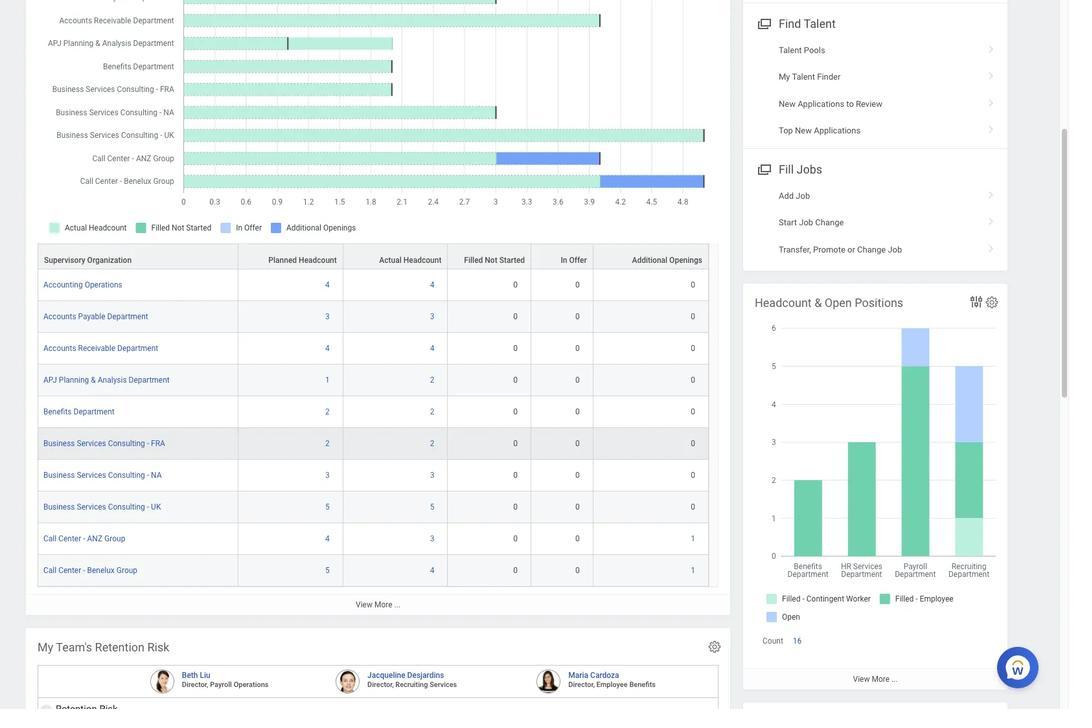 Task type: locate. For each thing, give the bounding box(es) containing it.
chevron right image for talent pools
[[984, 41, 1000, 54]]

5 row from the top
[[38, 365, 709, 397]]

director, down beth liu
[[182, 682, 208, 690]]

group right the benelux
[[117, 567, 138, 576]]

8 row from the top
[[38, 460, 709, 492]]

0 horizontal spatial my
[[38, 641, 53, 655]]

business
[[43, 440, 75, 449], [43, 471, 75, 481], [43, 503, 75, 512]]

headcount & open positions
[[755, 296, 904, 310]]

group for call center - anz group
[[104, 535, 125, 544]]

0 vertical spatial accounts
[[43, 313, 76, 322]]

top new applications
[[779, 126, 861, 136]]

transfer,
[[779, 245, 812, 255]]

call down call center - anz group
[[43, 567, 57, 576]]

- inside business services consulting - fra link
[[147, 440, 149, 449]]

3 consulting from the top
[[108, 503, 145, 512]]

1 vertical spatial group
[[117, 567, 138, 576]]

headcount plan to pipeline element
[[26, 0, 731, 616]]

3 for accounts payable department
[[430, 313, 435, 322]]

& left open
[[815, 296, 822, 310]]

job right start
[[800, 218, 814, 228]]

7 row from the top
[[38, 429, 709, 460]]

talent for my
[[793, 72, 816, 82]]

beth
[[182, 672, 198, 681]]

1 call from the top
[[43, 535, 57, 544]]

accounts
[[43, 313, 76, 322], [43, 344, 76, 353]]

- left the benelux
[[83, 567, 85, 576]]

1 button
[[326, 375, 332, 386], [691, 534, 698, 545], [691, 566, 698, 577]]

business services consulting - na link
[[43, 469, 162, 481]]

services for business services consulting - uk
[[77, 503, 106, 512]]

- inside the business services consulting - na link
[[147, 471, 149, 481]]

1 chevron right image from the top
[[984, 41, 1000, 54]]

benefits right employee
[[630, 682, 656, 690]]

job inside add job link
[[796, 191, 811, 201]]

or
[[848, 245, 856, 255]]

list for find talent
[[744, 37, 1008, 144]]

0 vertical spatial view
[[356, 601, 373, 610]]

4 row from the top
[[38, 333, 709, 365]]

director, payroll operations
[[182, 682, 269, 690]]

1 chevron right image from the top
[[984, 95, 1000, 108]]

5 for 4
[[326, 567, 330, 576]]

uk
[[151, 503, 161, 512]]

headcount right actual
[[404, 256, 442, 265]]

accounts for accounts payable department
[[43, 313, 76, 322]]

& left analysis
[[91, 376, 96, 385]]

1 vertical spatial business
[[43, 471, 75, 481]]

more inside headcount & open positions element
[[872, 676, 890, 685]]

director, down jacqueline
[[368, 682, 394, 690]]

0 horizontal spatial more
[[375, 601, 393, 610]]

row containing apj planning & analysis department
[[38, 365, 709, 397]]

services for business services consulting - fra
[[77, 440, 106, 449]]

... inside headcount plan to pipeline element
[[395, 601, 401, 610]]

applications down new applications to review
[[814, 126, 861, 136]]

0 horizontal spatial ...
[[395, 601, 401, 610]]

1 vertical spatial view more ... link
[[744, 669, 1008, 691]]

my team's retention risk
[[38, 641, 169, 655]]

job inside transfer, promote or change job link
[[888, 245, 903, 255]]

chevron right image inside 'start job change' link
[[984, 213, 1000, 226]]

0 vertical spatial view more ...
[[356, 601, 401, 610]]

1 vertical spatial applications
[[814, 126, 861, 136]]

job right the add
[[796, 191, 811, 201]]

services
[[77, 440, 106, 449], [77, 471, 106, 481], [77, 503, 106, 512], [430, 682, 457, 690]]

3 chevron right image from the top
[[984, 187, 1000, 200]]

talent up pools
[[804, 17, 836, 30]]

2 for business services consulting - fra
[[430, 440, 435, 449]]

... inside headcount & open positions element
[[892, 676, 898, 685]]

jobs
[[797, 163, 823, 176]]

accounts for accounts receivable department
[[43, 344, 76, 353]]

services for business services consulting - na
[[77, 471, 106, 481]]

1 vertical spatial 1 button
[[691, 534, 698, 545]]

accounts receivable department
[[43, 344, 158, 353]]

- for fra
[[147, 440, 149, 449]]

chevron right image inside transfer, promote or change job link
[[984, 240, 1000, 253]]

... for rightmost view more ... link
[[892, 676, 898, 685]]

more inside headcount plan to pipeline element
[[375, 601, 393, 610]]

team's
[[56, 641, 92, 655]]

headcount inside popup button
[[404, 256, 442, 265]]

anz
[[87, 535, 102, 544]]

0 vertical spatial list
[[744, 37, 1008, 144]]

0 horizontal spatial director,
[[182, 682, 208, 690]]

my team's retention risk element
[[26, 629, 731, 710]]

group for call center - benelux group
[[117, 567, 138, 576]]

4
[[326, 281, 330, 290], [430, 281, 435, 290], [326, 344, 330, 353], [430, 344, 435, 353], [326, 535, 330, 544], [430, 567, 435, 576]]

1 horizontal spatial headcount
[[404, 256, 442, 265]]

business up call center - anz group link
[[43, 503, 75, 512]]

change right or
[[858, 245, 886, 255]]

row
[[38, 244, 709, 270], [38, 270, 709, 302], [38, 302, 709, 333], [38, 333, 709, 365], [38, 365, 709, 397], [38, 397, 709, 429], [38, 429, 709, 460], [38, 460, 709, 492], [38, 492, 709, 524], [38, 524, 709, 556], [38, 556, 709, 587]]

payroll
[[210, 682, 232, 690]]

consulting left uk at left
[[108, 503, 145, 512]]

headcount down transfer,
[[755, 296, 812, 310]]

0 vertical spatial view more ... link
[[26, 595, 731, 616]]

view more ...
[[356, 601, 401, 610], [854, 676, 898, 685]]

3 chevron right image from the top
[[984, 240, 1000, 253]]

chevron right image
[[984, 41, 1000, 54], [984, 68, 1000, 81], [984, 240, 1000, 253]]

1 vertical spatial consulting
[[108, 471, 145, 481]]

& inside row
[[91, 376, 96, 385]]

view more ... link up 'my team's retention risk' element
[[26, 595, 731, 616]]

new inside "link"
[[779, 99, 796, 109]]

list for fill jobs
[[744, 183, 1008, 263]]

applications up top new applications
[[798, 99, 845, 109]]

2 row from the top
[[38, 270, 709, 302]]

6 row from the top
[[38, 397, 709, 429]]

headcount & open positions element
[[744, 284, 1008, 691]]

view more ... link up time to fill my team element
[[744, 669, 1008, 691]]

job
[[796, 191, 811, 201], [800, 218, 814, 228], [888, 245, 903, 255]]

2 horizontal spatial headcount
[[755, 296, 812, 310]]

group inside call center - anz group link
[[104, 535, 125, 544]]

1 vertical spatial benefits
[[630, 682, 656, 690]]

- left the anz
[[83, 535, 85, 544]]

chevron right image inside my talent finder link
[[984, 68, 1000, 81]]

chevron right image for transfer, promote or change job
[[984, 240, 1000, 253]]

view more ... link
[[26, 595, 731, 616], [744, 669, 1008, 691]]

11 row from the top
[[38, 556, 709, 587]]

center for benelux
[[58, 567, 81, 576]]

1 vertical spatial call
[[43, 567, 57, 576]]

4 chevron right image from the top
[[984, 213, 1000, 226]]

1 row from the top
[[38, 244, 709, 270]]

time to fill my team element
[[744, 703, 1008, 710]]

2 horizontal spatial director,
[[569, 682, 595, 690]]

open
[[825, 296, 852, 310]]

more
[[375, 601, 393, 610], [872, 676, 890, 685]]

filled not started button
[[448, 245, 531, 269]]

list containing add job
[[744, 183, 1008, 263]]

review
[[857, 99, 883, 109]]

16 button
[[793, 637, 804, 647]]

talent left pools
[[779, 45, 802, 55]]

1 director, from the left
[[182, 682, 208, 690]]

more up time to fill my team element
[[872, 676, 890, 685]]

accounting
[[43, 281, 83, 290]]

row containing accounts receivable department
[[38, 333, 709, 365]]

1 vertical spatial operations
[[234, 682, 269, 690]]

1 horizontal spatial director,
[[368, 682, 394, 690]]

- left na in the bottom of the page
[[147, 471, 149, 481]]

beth liu
[[182, 672, 211, 681]]

0 vertical spatial benefits
[[43, 408, 72, 417]]

headcount inside 'popup button'
[[299, 256, 337, 265]]

1 accounts from the top
[[43, 313, 76, 322]]

- for uk
[[147, 503, 149, 512]]

5
[[326, 503, 330, 512], [430, 503, 435, 512], [326, 567, 330, 576]]

1 horizontal spatial ...
[[892, 676, 898, 685]]

1 vertical spatial my
[[38, 641, 53, 655]]

- left fra
[[147, 440, 149, 449]]

group right the anz
[[104, 535, 125, 544]]

1 vertical spatial change
[[858, 245, 886, 255]]

pools
[[804, 45, 826, 55]]

in offer
[[561, 256, 587, 265]]

department up analysis
[[117, 344, 158, 353]]

0 horizontal spatial &
[[91, 376, 96, 385]]

0 vertical spatial operations
[[85, 281, 122, 290]]

&
[[815, 296, 822, 310], [91, 376, 96, 385]]

more up 'my team's retention risk' element
[[375, 601, 393, 610]]

0 horizontal spatial benefits
[[43, 408, 72, 417]]

2 vertical spatial consulting
[[108, 503, 145, 512]]

0 horizontal spatial operations
[[85, 281, 122, 290]]

fill jobs
[[779, 163, 823, 176]]

services up business services consulting - uk link on the left bottom
[[77, 471, 106, 481]]

2 accounts from the top
[[43, 344, 76, 353]]

services up call center - anz group link
[[77, 503, 106, 512]]

0 vertical spatial business
[[43, 440, 75, 449]]

0 horizontal spatial view
[[356, 601, 373, 610]]

1 horizontal spatial operations
[[234, 682, 269, 690]]

0 vertical spatial job
[[796, 191, 811, 201]]

1 horizontal spatial change
[[858, 245, 886, 255]]

row containing accounts payable department
[[38, 302, 709, 333]]

1 vertical spatial view
[[854, 676, 870, 685]]

view more ... inside headcount plan to pipeline element
[[356, 601, 401, 610]]

new
[[779, 99, 796, 109], [796, 126, 812, 136]]

1 horizontal spatial view more ...
[[854, 676, 898, 685]]

3 business from the top
[[43, 503, 75, 512]]

1 vertical spatial center
[[58, 567, 81, 576]]

2 button for benefits department
[[430, 407, 437, 418]]

3 button
[[326, 312, 332, 322], [430, 312, 437, 322], [326, 471, 332, 481], [430, 471, 437, 481], [430, 534, 437, 545]]

0 vertical spatial group
[[104, 535, 125, 544]]

2 chevron right image from the top
[[984, 68, 1000, 81]]

filled not started
[[464, 256, 525, 265]]

2 chevron right image from the top
[[984, 121, 1000, 134]]

2 vertical spatial job
[[888, 245, 903, 255]]

1 button for 4
[[691, 566, 698, 577]]

call left the anz
[[43, 535, 57, 544]]

list
[[744, 37, 1008, 144], [744, 183, 1008, 263]]

consulting left fra
[[108, 440, 145, 449]]

accounts down accounting
[[43, 313, 76, 322]]

1 horizontal spatial &
[[815, 296, 822, 310]]

2 vertical spatial chevron right image
[[984, 240, 1000, 253]]

0 vertical spatial talent
[[804, 17, 836, 30]]

9 row from the top
[[38, 492, 709, 524]]

filled
[[464, 256, 483, 265]]

0 horizontal spatial headcount
[[299, 256, 337, 265]]

chevron right image for applications
[[984, 121, 1000, 134]]

view more ... up 'my team's retention risk' element
[[356, 601, 401, 610]]

2 vertical spatial 1
[[691, 567, 696, 576]]

1 horizontal spatial benefits
[[630, 682, 656, 690]]

operations
[[85, 281, 122, 290], [234, 682, 269, 690]]

in offer button
[[532, 245, 593, 269]]

center left the anz
[[58, 535, 81, 544]]

chevron right image inside the new applications to review "link"
[[984, 95, 1000, 108]]

chevron right image inside talent pools link
[[984, 41, 1000, 54]]

services down desjardins
[[430, 682, 457, 690]]

positions
[[855, 296, 904, 310]]

0 vertical spatial consulting
[[108, 440, 145, 449]]

0 vertical spatial call
[[43, 535, 57, 544]]

operations right payroll
[[234, 682, 269, 690]]

business services consulting - uk link
[[43, 501, 161, 512]]

1 button for 3
[[691, 534, 698, 545]]

0 vertical spatial my
[[779, 72, 791, 82]]

services up the business services consulting - na link
[[77, 440, 106, 449]]

planned
[[269, 256, 297, 265]]

0 vertical spatial center
[[58, 535, 81, 544]]

to
[[847, 99, 854, 109]]

list containing talent pools
[[744, 37, 1008, 144]]

headcount right planned
[[299, 256, 337, 265]]

1 vertical spatial 1
[[691, 535, 696, 544]]

1 vertical spatial &
[[91, 376, 96, 385]]

- inside business services consulting - uk link
[[147, 503, 149, 512]]

more for view more ... link to the top
[[375, 601, 393, 610]]

in
[[561, 256, 568, 265]]

change inside transfer, promote or change job link
[[858, 245, 886, 255]]

payable
[[78, 313, 105, 322]]

benelux
[[87, 567, 115, 576]]

row containing business services consulting - fra
[[38, 429, 709, 460]]

5 button for 4
[[326, 566, 332, 577]]

3 for business services consulting - na
[[430, 471, 435, 481]]

3 button for accounts payable department
[[430, 312, 437, 322]]

- inside 'call center - benelux group' link
[[83, 567, 85, 576]]

1 vertical spatial ...
[[892, 676, 898, 685]]

1 vertical spatial more
[[872, 676, 890, 685]]

view inside headcount plan to pipeline element
[[356, 601, 373, 610]]

job down 'start job change' link
[[888, 245, 903, 255]]

talent left finder
[[793, 72, 816, 82]]

business down benefits department
[[43, 440, 75, 449]]

new up top
[[779, 99, 796, 109]]

benefits down the apj
[[43, 408, 72, 417]]

0 horizontal spatial view more ...
[[356, 601, 401, 610]]

business for business services consulting - uk
[[43, 503, 75, 512]]

analysis
[[98, 376, 127, 385]]

...
[[395, 601, 401, 610], [892, 676, 898, 685]]

call for call center - anz group
[[43, 535, 57, 544]]

accounts up the apj
[[43, 344, 76, 353]]

2 consulting from the top
[[108, 471, 145, 481]]

new right top
[[796, 126, 812, 136]]

accounting operations link
[[43, 278, 122, 290]]

my talent finder link
[[744, 64, 1008, 91]]

-
[[147, 440, 149, 449], [147, 471, 149, 481], [147, 503, 149, 512], [83, 535, 85, 544], [83, 567, 85, 576]]

0 horizontal spatial change
[[816, 218, 844, 228]]

2 business from the top
[[43, 471, 75, 481]]

... for view more ... link to the top
[[395, 601, 401, 610]]

1 horizontal spatial more
[[872, 676, 890, 685]]

call center - anz group link
[[43, 532, 125, 544]]

my left "team's"
[[38, 641, 53, 655]]

start job change
[[779, 218, 844, 228]]

1 consulting from the top
[[108, 440, 145, 449]]

risk
[[147, 641, 169, 655]]

0 vertical spatial chevron right image
[[984, 41, 1000, 54]]

job inside 'start job change' link
[[800, 218, 814, 228]]

operations down "organization"
[[85, 281, 122, 290]]

my inside list
[[779, 72, 791, 82]]

top
[[779, 126, 794, 136]]

1 vertical spatial accounts
[[43, 344, 76, 353]]

configure my team's retention risk image
[[708, 641, 722, 655]]

view inside headcount & open positions element
[[854, 676, 870, 685]]

2 director, from the left
[[368, 682, 394, 690]]

2 vertical spatial 1 button
[[691, 566, 698, 577]]

0 horizontal spatial view more ... link
[[26, 595, 731, 616]]

2 center from the top
[[58, 567, 81, 576]]

department up business services consulting - fra link
[[74, 408, 115, 417]]

2 button for business services consulting - fra
[[430, 439, 437, 449]]

change
[[816, 218, 844, 228], [858, 245, 886, 255]]

change up promote
[[816, 218, 844, 228]]

4 button
[[326, 280, 332, 291], [430, 280, 437, 291], [326, 344, 332, 354], [430, 344, 437, 354], [326, 534, 332, 545], [430, 566, 437, 577]]

chevron right image
[[984, 95, 1000, 108], [984, 121, 1000, 134], [984, 187, 1000, 200], [984, 213, 1000, 226]]

0
[[514, 281, 518, 290], [576, 281, 580, 290], [691, 281, 696, 290], [514, 313, 518, 322], [576, 313, 580, 322], [691, 313, 696, 322], [514, 344, 518, 353], [576, 344, 580, 353], [691, 344, 696, 353], [514, 376, 518, 385], [576, 376, 580, 385], [691, 376, 696, 385], [514, 408, 518, 417], [576, 408, 580, 417], [691, 408, 696, 417], [514, 440, 518, 449], [576, 440, 580, 449], [691, 440, 696, 449], [514, 471, 518, 481], [576, 471, 580, 481], [691, 471, 696, 481], [514, 503, 518, 512], [576, 503, 580, 512], [691, 503, 696, 512], [514, 535, 518, 544], [576, 535, 580, 544], [514, 567, 518, 576], [576, 567, 580, 576]]

1 business from the top
[[43, 440, 75, 449]]

0 vertical spatial more
[[375, 601, 393, 610]]

collapse image
[[41, 704, 49, 710]]

consulting for uk
[[108, 503, 145, 512]]

0 vertical spatial change
[[816, 218, 844, 228]]

10 row from the top
[[38, 524, 709, 556]]

director, down maria
[[569, 682, 595, 690]]

chevron right image for change
[[984, 213, 1000, 226]]

1 horizontal spatial my
[[779, 72, 791, 82]]

headcount for actual headcount
[[404, 256, 442, 265]]

call for call center - benelux group
[[43, 567, 57, 576]]

3 director, from the left
[[569, 682, 595, 690]]

2 call from the top
[[43, 567, 57, 576]]

beth liu link
[[182, 669, 211, 681]]

1 horizontal spatial view
[[854, 676, 870, 685]]

1 vertical spatial chevron right image
[[984, 68, 1000, 81]]

call
[[43, 535, 57, 544], [43, 567, 57, 576]]

5 button for 5
[[326, 503, 332, 513]]

1 vertical spatial view more ...
[[854, 676, 898, 685]]

0 vertical spatial new
[[779, 99, 796, 109]]

1 list from the top
[[744, 37, 1008, 144]]

group inside 'call center - benelux group' link
[[117, 567, 138, 576]]

department
[[107, 313, 148, 322], [117, 344, 158, 353], [129, 376, 170, 385], [74, 408, 115, 417]]

- left uk at left
[[147, 503, 149, 512]]

1 center from the top
[[58, 535, 81, 544]]

accounting operations
[[43, 281, 122, 290]]

1 for 4
[[691, 567, 696, 576]]

2 vertical spatial talent
[[793, 72, 816, 82]]

chevron right image inside top new applications link
[[984, 121, 1000, 134]]

consulting
[[108, 440, 145, 449], [108, 471, 145, 481], [108, 503, 145, 512]]

consulting left na in the bottom of the page
[[108, 471, 145, 481]]

my down talent pools
[[779, 72, 791, 82]]

my for my team's retention risk
[[38, 641, 53, 655]]

1 vertical spatial job
[[800, 218, 814, 228]]

add job
[[779, 191, 811, 201]]

0 vertical spatial ...
[[395, 601, 401, 610]]

headcount
[[299, 256, 337, 265], [404, 256, 442, 265], [755, 296, 812, 310]]

2 list from the top
[[744, 183, 1008, 263]]

row containing supervisory organization
[[38, 244, 709, 270]]

benefits
[[43, 408, 72, 417], [630, 682, 656, 690]]

business up business services consulting - uk link on the left bottom
[[43, 471, 75, 481]]

menu group image
[[755, 160, 773, 177]]

3 row from the top
[[38, 302, 709, 333]]

center left the benelux
[[58, 567, 81, 576]]

view more ... up time to fill my team element
[[854, 676, 898, 685]]

2 vertical spatial business
[[43, 503, 75, 512]]

1 vertical spatial list
[[744, 183, 1008, 263]]

0 vertical spatial applications
[[798, 99, 845, 109]]

3
[[326, 313, 330, 322], [430, 313, 435, 322], [326, 471, 330, 481], [430, 471, 435, 481], [430, 535, 435, 544]]

maria cardoza
[[569, 672, 620, 681]]

director, for beth
[[182, 682, 208, 690]]

group
[[104, 535, 125, 544], [117, 567, 138, 576]]



Task type: describe. For each thing, give the bounding box(es) containing it.
department right analysis
[[129, 376, 170, 385]]

started
[[500, 256, 525, 265]]

director, employee benefits
[[569, 682, 656, 690]]

transfer, promote or change job
[[779, 245, 903, 255]]

applications inside "link"
[[798, 99, 845, 109]]

row containing accounting operations
[[38, 270, 709, 302]]

center for anz
[[58, 535, 81, 544]]

business for business services consulting - fra
[[43, 440, 75, 449]]

job for add
[[796, 191, 811, 201]]

consulting for na
[[108, 471, 145, 481]]

talent pools link
[[744, 37, 1008, 64]]

call center - anz group
[[43, 535, 125, 544]]

chevron right image inside add job link
[[984, 187, 1000, 200]]

job for start
[[800, 218, 814, 228]]

count
[[763, 637, 784, 647]]

business services consulting - na
[[43, 471, 162, 481]]

16
[[793, 637, 802, 647]]

2 for apj planning & analysis department
[[430, 376, 435, 385]]

transfer, promote or change job link
[[744, 236, 1008, 263]]

not
[[485, 256, 498, 265]]

business services consulting - fra link
[[43, 437, 165, 449]]

supervisory organization button
[[38, 245, 238, 269]]

accounts payable department
[[43, 313, 148, 322]]

director, recruiting services
[[368, 682, 457, 690]]

benefits inside 'my team's retention risk' element
[[630, 682, 656, 690]]

view more ... inside headcount & open positions element
[[854, 676, 898, 685]]

jacqueline desjardins
[[368, 672, 444, 681]]

operations inside headcount plan to pipeline element
[[85, 281, 122, 290]]

find talent
[[779, 17, 836, 30]]

add job link
[[744, 183, 1008, 210]]

receivable
[[78, 344, 115, 353]]

jacqueline
[[368, 672, 406, 681]]

apj planning & analysis department link
[[43, 374, 170, 385]]

3 button for business services consulting - na
[[430, 471, 437, 481]]

menu group image
[[755, 14, 773, 32]]

maria cardoza link
[[569, 669, 620, 681]]

1 for 3
[[691, 535, 696, 544]]

0 vertical spatial 1 button
[[326, 375, 332, 386]]

- for na
[[147, 471, 149, 481]]

chevron right image for to
[[984, 95, 1000, 108]]

talent for find
[[804, 17, 836, 30]]

3 button for call center - anz group
[[430, 534, 437, 545]]

0 vertical spatial 1
[[326, 376, 330, 385]]

find
[[779, 17, 802, 30]]

5 for 5
[[326, 503, 330, 512]]

chevron right image for my talent finder
[[984, 68, 1000, 81]]

actual headcount
[[379, 256, 442, 265]]

2 button for apj planning & analysis department
[[430, 375, 437, 386]]

organization
[[87, 256, 132, 265]]

retention
[[95, 641, 145, 655]]

configure and view chart data image
[[969, 294, 985, 310]]

row containing business services consulting - na
[[38, 460, 709, 492]]

call center - benelux group
[[43, 567, 138, 576]]

2 for benefits department
[[430, 408, 435, 417]]

row containing benefits department
[[38, 397, 709, 429]]

liu
[[200, 672, 211, 681]]

director, for maria
[[569, 682, 595, 690]]

planning
[[59, 376, 89, 385]]

0 vertical spatial &
[[815, 296, 822, 310]]

recruiting
[[396, 682, 428, 690]]

start
[[779, 218, 798, 228]]

configure headcount & open positions image
[[986, 296, 1000, 310]]

business services consulting - uk
[[43, 503, 161, 512]]

benefits inside headcount plan to pipeline element
[[43, 408, 72, 417]]

- inside call center - anz group link
[[83, 535, 85, 544]]

new applications to review link
[[744, 91, 1008, 118]]

talent pools
[[779, 45, 826, 55]]

apj
[[43, 376, 57, 385]]

start job change link
[[744, 210, 1008, 236]]

benefits department
[[43, 408, 115, 417]]

row containing call center - anz group
[[38, 524, 709, 556]]

supervisory organization
[[44, 256, 132, 265]]

add
[[779, 191, 794, 201]]

my for my talent finder
[[779, 72, 791, 82]]

offer
[[570, 256, 587, 265]]

operations inside 'my team's retention risk' element
[[234, 682, 269, 690]]

more for rightmost view more ... link
[[872, 676, 890, 685]]

openings
[[670, 256, 703, 265]]

services inside 'my team's retention risk' element
[[430, 682, 457, 690]]

additional
[[632, 256, 668, 265]]

na
[[151, 471, 162, 481]]

director, for jacqueline
[[368, 682, 394, 690]]

business services consulting - fra
[[43, 440, 165, 449]]

headcount for planned headcount
[[299, 256, 337, 265]]

new applications to review
[[779, 99, 883, 109]]

additional openings button
[[594, 245, 709, 269]]

apj planning & analysis department
[[43, 376, 170, 385]]

supervisory
[[44, 256, 85, 265]]

call center - benelux group link
[[43, 564, 138, 576]]

accounts receivable department link
[[43, 342, 158, 353]]

actual headcount button
[[343, 245, 448, 269]]

actual
[[379, 256, 402, 265]]

row containing call center - benelux group
[[38, 556, 709, 587]]

business for business services consulting - na
[[43, 471, 75, 481]]

change inside 'start job change' link
[[816, 218, 844, 228]]

fra
[[151, 440, 165, 449]]

finder
[[818, 72, 841, 82]]

benefits department link
[[43, 405, 115, 417]]

my talent finder
[[779, 72, 841, 82]]

fill
[[779, 163, 794, 176]]

1 vertical spatial new
[[796, 126, 812, 136]]

cardoza
[[591, 672, 620, 681]]

row containing business services consulting - uk
[[38, 492, 709, 524]]

3 for call center - anz group
[[430, 535, 435, 544]]

accounts payable department link
[[43, 310, 148, 322]]

maria
[[569, 672, 589, 681]]

1 horizontal spatial view more ... link
[[744, 669, 1008, 691]]

employee
[[597, 682, 628, 690]]

consulting for fra
[[108, 440, 145, 449]]

1 vertical spatial talent
[[779, 45, 802, 55]]

jacqueline desjardins link
[[368, 669, 444, 681]]

top new applications link
[[744, 118, 1008, 144]]

planned headcount button
[[239, 245, 343, 269]]

department right the payable
[[107, 313, 148, 322]]



Task type: vqa. For each thing, say whether or not it's contained in the screenshot.
Search: Overdue Text Box
no



